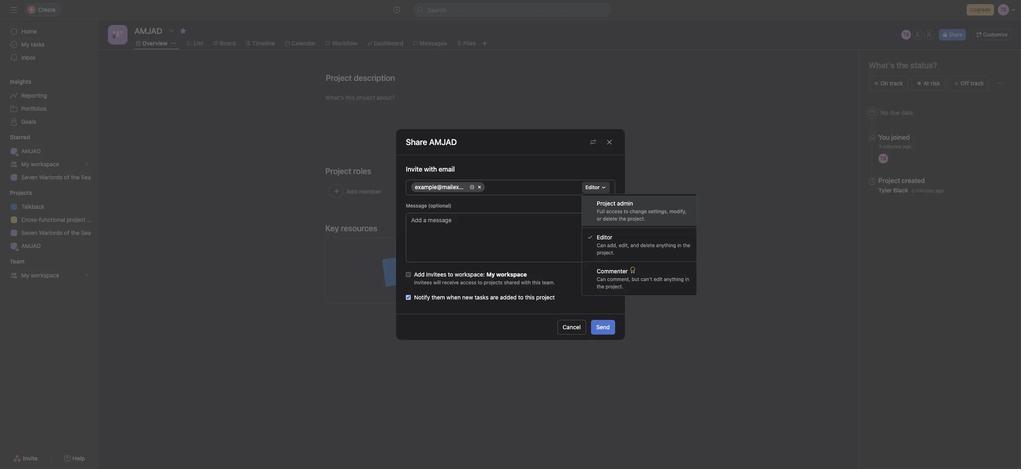 Task type: vqa. For each thing, say whether or not it's contained in the screenshot.
topmost SEVEN
yes



Task type: describe. For each thing, give the bounding box(es) containing it.
seven for cross-
[[21, 229, 37, 236]]

added
[[500, 294, 517, 301]]

insights
[[10, 78, 31, 85]]

with inside add invitees to workspace: my workspace invitees will receive access to projects shared with this team.
[[521, 280, 531, 286]]

timeline
[[252, 40, 275, 47]]

warlords for functional
[[39, 229, 63, 236]]

amjad link inside projects element
[[5, 240, 93, 253]]

edit
[[654, 277, 663, 283]]

will
[[434, 280, 441, 286]]

reporting link
[[5, 89, 93, 102]]

team
[[474, 253, 487, 260]]

share amjad dialog
[[396, 129, 625, 340]]

projects element
[[0, 186, 98, 254]]

change
[[630, 209, 647, 215]]

remove from starred image
[[180, 27, 186, 34]]

Project description title text field
[[321, 70, 397, 87]]

3 inside project created tyler black 3 minutes ago
[[912, 188, 915, 194]]

3 inside you joined 3 minutes ago
[[879, 144, 882, 150]]

list
[[194, 40, 204, 47]]

teams element
[[0, 254, 98, 284]]

track for on track
[[890, 80, 904, 87]]

insights button
[[0, 78, 31, 86]]

project inside share amjad dialog
[[537, 294, 555, 301]]

project. inside can comment, but can't edit anything in the project.
[[606, 284, 624, 290]]

cancel button
[[558, 320, 587, 335]]

vision
[[533, 253, 548, 260]]

minutes inside you joined 3 minutes ago
[[883, 144, 902, 150]]

cancel
[[563, 324, 581, 331]]

with email
[[424, 166, 455, 173]]

editor for editor can add, edit, and delete anything in the project.
[[597, 234, 613, 241]]

the inside project admin full access to change settings, modify, or delete the project.
[[619, 216, 627, 222]]

1 vertical spatial tb
[[881, 155, 887, 162]]

home link
[[5, 25, 93, 38]]

you joined button
[[879, 133, 912, 142]]

project left plan
[[67, 216, 85, 223]]

notify
[[414, 294, 430, 301]]

projects
[[10, 189, 32, 196]]

to right "added"
[[519, 294, 524, 301]]

Message (optional) text field
[[406, 213, 616, 263]]

insights element
[[0, 74, 98, 130]]

team.
[[542, 280, 555, 286]]

to inside project admin full access to change settings, modify, or delete the project.
[[624, 209, 629, 215]]

portfolios link
[[5, 102, 93, 115]]

brief inside align your team around a shared vision with a project brief and supporting resources.
[[466, 262, 478, 269]]

dashboard link
[[368, 39, 404, 48]]

create project brief button
[[446, 275, 511, 290]]

example@mailexmaple.exp row
[[411, 182, 582, 194]]

files link
[[457, 39, 476, 48]]

tasks inside share amjad dialog
[[475, 294, 489, 301]]

in inside can comment, but can't edit anything in the project.
[[686, 277, 690, 283]]

key resources
[[326, 224, 378, 233]]

cross-functional project plan link
[[5, 214, 98, 227]]

add
[[414, 271, 425, 278]]

project inside button
[[476, 279, 495, 286]]

projects
[[484, 280, 503, 286]]

inbox
[[21, 54, 36, 61]]

your
[[461, 253, 472, 260]]

overview link
[[136, 39, 168, 48]]

editor for editor
[[586, 184, 600, 191]]

tyler black link
[[879, 187, 909, 194]]

list link
[[187, 39, 204, 48]]

on
[[881, 80, 889, 87]]

workspace inside teams element
[[31, 272, 59, 279]]

can inside can comment, but can't edit anything in the project.
[[597, 277, 606, 283]]

functional
[[39, 216, 65, 223]]

editor can add, edit, and delete anything in the project.
[[597, 234, 691, 256]]

messages link
[[413, 39, 447, 48]]

black
[[894, 187, 909, 194]]

message
[[406, 203, 427, 209]]

anything inside can comment, but can't edit anything in the project.
[[664, 277, 684, 283]]

team
[[10, 258, 24, 265]]

are
[[490, 294, 499, 301]]

to up receive
[[448, 271, 454, 278]]

but
[[632, 277, 640, 283]]

sea for my workspace
[[81, 174, 91, 181]]

project created tyler black 3 minutes ago
[[879, 177, 945, 194]]

talkback link
[[5, 200, 93, 214]]

goals
[[21, 118, 36, 125]]

at risk button
[[912, 76, 946, 91]]

warlords for workspace
[[39, 174, 63, 181]]

example@mailexmaple.exp cell
[[411, 182, 486, 192]]

amjad link inside starred element
[[5, 145, 93, 158]]

invite with email
[[406, 166, 455, 173]]

project permissions image
[[590, 139, 597, 145]]

the inside can comment, but can't edit anything in the project.
[[597, 284, 605, 290]]

project
[[597, 200, 616, 207]]

invite button
[[8, 452, 43, 466]]

my workspace link inside teams element
[[5, 269, 93, 282]]

joined
[[892, 134, 910, 141]]

workspace inside add invitees to workspace: my workspace invitees will receive access to projects shared with this team.
[[497, 271, 527, 278]]

files
[[464, 40, 476, 47]]

calendar link
[[285, 39, 316, 48]]

project created
[[879, 177, 926, 184]]

them
[[432, 294, 445, 301]]

send
[[597, 324, 610, 331]]

access inside add invitees to workspace: my workspace invitees will receive access to projects shared with this team.
[[461, 280, 477, 286]]

seven warlords of the sea link for workspace
[[5, 171, 93, 184]]

send button
[[591, 320, 616, 335]]

when
[[447, 294, 461, 301]]

delete inside editor can add, edit, and delete anything in the project.
[[641, 243, 655, 249]]

talkback
[[21, 203, 45, 210]]

to left projects
[[478, 280, 483, 286]]

admin
[[617, 200, 634, 207]]

overview
[[142, 40, 168, 47]]

my inside add invitees to workspace: my workspace invitees will receive access to projects shared with this team.
[[487, 271, 495, 278]]

workflow
[[332, 40, 358, 47]]

plan
[[87, 216, 98, 223]]

starred button
[[0, 133, 30, 142]]

workspace inside starred element
[[31, 161, 59, 168]]

my inside starred element
[[21, 161, 29, 168]]

hide sidebar image
[[11, 7, 17, 13]]

anything inside editor can add, edit, and delete anything in the project.
[[657, 243, 677, 249]]

upgrade
[[971, 7, 991, 13]]

portfolios
[[21, 105, 46, 112]]

risk
[[931, 80, 941, 87]]

sea for cross-functional project plan
[[81, 229, 91, 236]]

project inside align your team around a shared vision with a project brief and supporting resources.
[[446, 262, 464, 269]]

edit,
[[619, 243, 630, 249]]

around
[[489, 253, 507, 260]]

in inside editor can add, edit, and delete anything in the project.
[[678, 243, 682, 249]]

reporting
[[21, 92, 47, 99]]

at
[[924, 80, 930, 87]]

project admin option
[[582, 196, 697, 226]]

the inside projects element
[[71, 229, 80, 236]]

seven for my
[[21, 174, 37, 181]]

with inside align your team around a shared vision with a project brief and supporting resources.
[[550, 253, 561, 260]]

and inside align your team around a shared vision with a project brief and supporting resources.
[[480, 262, 490, 269]]

share amjad
[[406, 137, 457, 147]]

can't
[[641, 277, 653, 283]]

home
[[21, 28, 37, 35]]

board link
[[213, 39, 236, 48]]



Task type: locate. For each thing, give the bounding box(es) containing it.
a right vision
[[562, 253, 565, 260]]

the down cross-functional project plan
[[71, 229, 80, 236]]

warlords inside starred element
[[39, 174, 63, 181]]

starred element
[[0, 130, 98, 186]]

sea
[[81, 174, 91, 181], [81, 229, 91, 236]]

my up the inbox
[[21, 41, 29, 48]]

in right 'edit'
[[686, 277, 690, 283]]

tb down you joined 3 minutes ago
[[881, 155, 887, 162]]

access
[[607, 209, 623, 215], [461, 280, 477, 286]]

access down workspace:
[[461, 280, 477, 286]]

my tasks link
[[5, 38, 93, 51]]

0 vertical spatial seven
[[21, 174, 37, 181]]

my workspace
[[21, 161, 59, 168], [21, 272, 59, 279]]

1 warlords from the top
[[39, 174, 63, 181]]

2 vertical spatial project.
[[606, 284, 624, 290]]

the down modify,
[[683, 243, 691, 249]]

tasks down home
[[31, 41, 45, 48]]

warlords down cross-functional project plan link
[[39, 229, 63, 236]]

delete inside project admin full access to change settings, modify, or delete the project.
[[603, 216, 618, 222]]

0 vertical spatial tasks
[[31, 41, 45, 48]]

create project brief
[[456, 279, 509, 286]]

my inside the my tasks link
[[21, 41, 29, 48]]

0 vertical spatial shared
[[513, 253, 531, 260]]

project down 'align'
[[446, 262, 464, 269]]

1 vertical spatial minutes
[[917, 188, 935, 194]]

0 horizontal spatial minutes
[[883, 144, 902, 150]]

0 horizontal spatial track
[[890, 80, 904, 87]]

1 vertical spatial can
[[597, 277, 606, 283]]

of inside projects element
[[64, 229, 69, 236]]

shared up "added"
[[504, 280, 520, 286]]

0 vertical spatial in
[[678, 243, 682, 249]]

2 of from the top
[[64, 229, 69, 236]]

with
[[550, 253, 561, 260], [521, 280, 531, 286]]

1 seven from the top
[[21, 174, 37, 181]]

tasks inside 'global' element
[[31, 41, 45, 48]]

Notify them when new tasks are added to this project checkbox
[[406, 295, 411, 300]]

0 vertical spatial my workspace link
[[5, 158, 93, 171]]

1 vertical spatial ago
[[936, 188, 945, 194]]

1 horizontal spatial tasks
[[475, 294, 489, 301]]

invite for invite
[[23, 455, 38, 462]]

project. down change
[[628, 216, 646, 222]]

editor inside dropdown button
[[586, 184, 600, 191]]

0 vertical spatial project.
[[628, 216, 646, 222]]

track right "off"
[[971, 80, 985, 87]]

my workspace link down the team
[[5, 269, 93, 282]]

and down the team
[[480, 262, 490, 269]]

0 vertical spatial ago
[[903, 144, 912, 150]]

1 horizontal spatial minutes
[[917, 188, 935, 194]]

delete right edit,
[[641, 243, 655, 249]]

with down resources.
[[521, 280, 531, 286]]

shared inside align your team around a shared vision with a project brief and supporting resources.
[[513, 253, 531, 260]]

1 can from the top
[[597, 243, 606, 249]]

1 track from the left
[[890, 80, 904, 87]]

0 vertical spatial amjad link
[[5, 145, 93, 158]]

track inside the on track button
[[890, 80, 904, 87]]

can down commenter
[[597, 277, 606, 283]]

create
[[456, 279, 474, 286]]

1 my workspace from the top
[[21, 161, 59, 168]]

0 vertical spatial amjad
[[21, 148, 41, 155]]

modify,
[[670, 209, 687, 215]]

seven inside projects element
[[21, 229, 37, 236]]

editor
[[586, 184, 600, 191], [597, 234, 613, 241]]

1 vertical spatial of
[[64, 229, 69, 236]]

my
[[21, 41, 29, 48], [21, 161, 29, 168], [487, 271, 495, 278], [21, 272, 29, 279]]

0 vertical spatial seven warlords of the sea link
[[5, 171, 93, 184]]

timeline link
[[246, 39, 275, 48]]

calendar
[[292, 40, 316, 47]]

1 a from the left
[[509, 253, 512, 260]]

warlords up talkback "link" at top
[[39, 174, 63, 181]]

workspace:
[[455, 271, 485, 278]]

project. down add,
[[597, 250, 615, 256]]

off track
[[961, 80, 985, 87]]

track inside off track button
[[971, 80, 985, 87]]

invite
[[406, 166, 423, 173], [23, 455, 38, 462]]

with right vision
[[550, 253, 561, 260]]

seven warlords of the sea link up talkback "link" at top
[[5, 171, 93, 184]]

my workspace inside starred element
[[21, 161, 59, 168]]

delete right or
[[603, 216, 618, 222]]

1 seven warlords of the sea from the top
[[21, 174, 91, 181]]

of down cross-functional project plan
[[64, 229, 69, 236]]

new
[[463, 294, 473, 301]]

shared
[[513, 253, 531, 260], [504, 280, 520, 286]]

editor up project
[[586, 184, 600, 191]]

minutes inside project created tyler black 3 minutes ago
[[917, 188, 935, 194]]

1 horizontal spatial with
[[550, 253, 561, 260]]

amjad link down goals 'link'
[[5, 145, 93, 158]]

1 horizontal spatial ago
[[936, 188, 945, 194]]

1 vertical spatial seven warlords of the sea
[[21, 229, 91, 236]]

amjad inside starred element
[[21, 148, 41, 155]]

0 vertical spatial access
[[607, 209, 623, 215]]

track right on
[[890, 80, 904, 87]]

3
[[879, 144, 882, 150], [912, 188, 915, 194]]

3 right black
[[912, 188, 915, 194]]

seven warlords of the sea for functional
[[21, 229, 91, 236]]

warlords
[[39, 174, 63, 181], [39, 229, 63, 236]]

0 vertical spatial minutes
[[883, 144, 902, 150]]

seven
[[21, 174, 37, 181], [21, 229, 37, 236]]

1 vertical spatial and
[[480, 262, 490, 269]]

1 horizontal spatial brief
[[496, 279, 509, 286]]

the status?
[[897, 61, 938, 70]]

tasks left the are
[[475, 294, 489, 301]]

1 horizontal spatial track
[[971, 80, 985, 87]]

1 vertical spatial seven
[[21, 229, 37, 236]]

1 horizontal spatial a
[[562, 253, 565, 260]]

2 sea from the top
[[81, 229, 91, 236]]

align
[[446, 253, 459, 260]]

what's
[[869, 61, 895, 70]]

this right "added"
[[525, 294, 535, 301]]

2 seven warlords of the sea from the top
[[21, 229, 91, 236]]

2 seven warlords of the sea link from the top
[[5, 227, 93, 240]]

invite inside button
[[23, 455, 38, 462]]

can inside editor can add, edit, and delete anything in the project.
[[597, 243, 606, 249]]

0 horizontal spatial invite
[[23, 455, 38, 462]]

the inside editor can add, edit, and delete anything in the project.
[[683, 243, 691, 249]]

2 seven from the top
[[21, 229, 37, 236]]

project up the notify them when new tasks are added to this project on the bottom
[[476, 279, 495, 286]]

1 vertical spatial delete
[[641, 243, 655, 249]]

0 vertical spatial invite
[[406, 166, 423, 173]]

invite inside share amjad dialog
[[406, 166, 423, 173]]

2 amjad from the top
[[21, 243, 41, 250]]

2 a from the left
[[562, 253, 565, 260]]

0 vertical spatial this
[[533, 280, 541, 286]]

my up projects
[[487, 271, 495, 278]]

1 vertical spatial tasks
[[475, 294, 489, 301]]

seven inside starred element
[[21, 174, 37, 181]]

full
[[597, 209, 605, 215]]

and inside editor can add, edit, and delete anything in the project.
[[631, 243, 639, 249]]

0 horizontal spatial access
[[461, 280, 477, 286]]

1 vertical spatial 3
[[912, 188, 915, 194]]

tb up "what's the status?"
[[904, 31, 910, 38]]

commenter
[[597, 268, 628, 275]]

invitees
[[414, 280, 432, 286]]

example@mailexmaple.exp
[[415, 184, 486, 191]]

0 vertical spatial with
[[550, 253, 561, 260]]

my down the team
[[21, 272, 29, 279]]

a up the supporting
[[509, 253, 512, 260]]

tb inside button
[[904, 31, 910, 38]]

0 vertical spatial warlords
[[39, 174, 63, 181]]

ago down joined
[[903, 144, 912, 150]]

1 vertical spatial brief
[[496, 279, 509, 286]]

0 horizontal spatial tasks
[[31, 41, 45, 48]]

1 vertical spatial editor
[[597, 234, 613, 241]]

project. down comment,
[[606, 284, 624, 290]]

at risk
[[924, 80, 941, 87]]

1 vertical spatial invite
[[23, 455, 38, 462]]

project. inside editor can add, edit, and delete anything in the project.
[[597, 250, 615, 256]]

sea inside projects element
[[81, 229, 91, 236]]

amjad for amjad 'link' within the projects element
[[21, 243, 41, 250]]

2 can from the top
[[597, 277, 606, 283]]

editor up add,
[[597, 234, 613, 241]]

invite for invite with email
[[406, 166, 423, 173]]

this
[[533, 280, 541, 286], [525, 294, 535, 301]]

1 my workspace link from the top
[[5, 158, 93, 171]]

receive
[[442, 280, 459, 286]]

0 vertical spatial delete
[[603, 216, 618, 222]]

access down project
[[607, 209, 623, 215]]

1 vertical spatial warlords
[[39, 229, 63, 236]]

seven warlords of the sea link inside starred element
[[5, 171, 93, 184]]

2 my workspace link from the top
[[5, 269, 93, 282]]

1 of from the top
[[64, 174, 69, 181]]

a
[[509, 253, 512, 260], [562, 253, 565, 260]]

this left team.
[[533, 280, 541, 286]]

on track
[[881, 80, 904, 87]]

2 track from the left
[[971, 80, 985, 87]]

1 vertical spatial amjad link
[[5, 240, 93, 253]]

of inside starred element
[[64, 174, 69, 181]]

starred
[[10, 134, 30, 141]]

1 vertical spatial with
[[521, 280, 531, 286]]

1 vertical spatial project.
[[597, 250, 615, 256]]

can left add,
[[597, 243, 606, 249]]

access inside project admin full access to change settings, modify, or delete the project.
[[607, 209, 623, 215]]

None checkbox
[[406, 272, 411, 277]]

0 vertical spatial brief
[[466, 262, 478, 269]]

1 vertical spatial this
[[525, 294, 535, 301]]

project down team.
[[537, 294, 555, 301]]

1 vertical spatial seven warlords of the sea link
[[5, 227, 93, 240]]

1 horizontal spatial invite
[[406, 166, 423, 173]]

seven warlords of the sea up talkback "link" at top
[[21, 174, 91, 181]]

1 vertical spatial in
[[686, 277, 690, 283]]

of up talkback "link" at top
[[64, 174, 69, 181]]

1 vertical spatial sea
[[81, 229, 91, 236]]

0 vertical spatial tb
[[904, 31, 910, 38]]

1 horizontal spatial tb
[[904, 31, 910, 38]]

0 vertical spatial sea
[[81, 174, 91, 181]]

1 seven warlords of the sea link from the top
[[5, 171, 93, 184]]

what's the status?
[[869, 61, 938, 70]]

sea inside starred element
[[81, 174, 91, 181]]

the down admin
[[619, 216, 627, 222]]

0 horizontal spatial 3
[[879, 144, 882, 150]]

of for workspace
[[64, 174, 69, 181]]

you
[[879, 134, 890, 141]]

ago inside project created tyler black 3 minutes ago
[[936, 188, 945, 194]]

seven warlords of the sea for workspace
[[21, 174, 91, 181]]

my tasks
[[21, 41, 45, 48]]

of
[[64, 174, 69, 181], [64, 229, 69, 236]]

my down starred
[[21, 161, 29, 168]]

this inside add invitees to workspace: my workspace invitees will receive access to projects shared with this team.
[[533, 280, 541, 286]]

amjad link up teams element
[[5, 240, 93, 253]]

amjad down starred
[[21, 148, 41, 155]]

0 horizontal spatial in
[[678, 243, 682, 249]]

seven warlords of the sea inside starred element
[[21, 174, 91, 181]]

1 sea from the top
[[81, 174, 91, 181]]

0 vertical spatial can
[[597, 243, 606, 249]]

cross-functional project plan
[[21, 216, 98, 223]]

3 down "you"
[[879, 144, 882, 150]]

inbox link
[[5, 51, 93, 64]]

2 my workspace from the top
[[21, 272, 59, 279]]

1 horizontal spatial 3
[[912, 188, 915, 194]]

on track button
[[869, 76, 909, 91]]

my inside teams element
[[21, 272, 29, 279]]

0 horizontal spatial with
[[521, 280, 531, 286]]

settings,
[[649, 209, 669, 215]]

my workspace inside teams element
[[21, 272, 59, 279]]

brief inside create project brief button
[[496, 279, 509, 286]]

my workspace link down starred
[[5, 158, 93, 171]]

upgrade button
[[967, 4, 995, 16]]

1 vertical spatial amjad
[[21, 243, 41, 250]]

and right edit,
[[631, 243, 639, 249]]

close this dialog image
[[607, 139, 613, 145]]

0 horizontal spatial a
[[509, 253, 512, 260]]

project
[[67, 216, 85, 223], [446, 262, 464, 269], [476, 279, 495, 286], [537, 294, 555, 301]]

my workspace for first my workspace "link" from the top
[[21, 161, 59, 168]]

1 vertical spatial access
[[461, 280, 477, 286]]

tasks
[[31, 41, 45, 48], [475, 294, 489, 301]]

(optional)
[[429, 203, 452, 209]]

in down modify,
[[678, 243, 682, 249]]

0 horizontal spatial tb
[[881, 155, 887, 162]]

the up talkback "link" at top
[[71, 174, 80, 181]]

0 vertical spatial 3
[[879, 144, 882, 150]]

anything down settings,
[[657, 243, 677, 249]]

tb button
[[902, 30, 912, 40]]

0 vertical spatial my workspace
[[21, 161, 59, 168]]

1 horizontal spatial and
[[631, 243, 639, 249]]

ago right black
[[936, 188, 945, 194]]

1 amjad link from the top
[[5, 145, 93, 158]]

tyler
[[879, 187, 892, 194]]

Invite with email text field
[[486, 182, 492, 192]]

you joined 3 minutes ago
[[879, 134, 912, 150]]

comment,
[[608, 277, 631, 283]]

amjad inside projects element
[[21, 243, 41, 250]]

my workspace for my workspace "link" in teams element
[[21, 272, 59, 279]]

amjad for amjad 'link' in starred element
[[21, 148, 41, 155]]

1 vertical spatial my workspace
[[21, 272, 59, 279]]

0 vertical spatial seven warlords of the sea
[[21, 174, 91, 181]]

amjad up the team
[[21, 243, 41, 250]]

anything
[[657, 243, 677, 249], [664, 277, 684, 283]]

2 warlords from the top
[[39, 229, 63, 236]]

project admin full access to change settings, modify, or delete the project.
[[597, 200, 687, 222]]

the inside starred element
[[71, 174, 80, 181]]

shared inside add invitees to workspace: my workspace invitees will receive access to projects shared with this team.
[[504, 280, 520, 286]]

brief up workspace:
[[466, 262, 478, 269]]

project roles
[[326, 166, 372, 176]]

to down admin
[[624, 209, 629, 215]]

1 vertical spatial anything
[[664, 277, 684, 283]]

seven warlords of the sea inside projects element
[[21, 229, 91, 236]]

team button
[[0, 258, 24, 266]]

board image
[[113, 30, 123, 40]]

seven up the projects
[[21, 174, 37, 181]]

1 horizontal spatial in
[[686, 277, 690, 283]]

0 horizontal spatial and
[[480, 262, 490, 269]]

project. inside project admin full access to change settings, modify, or delete the project.
[[628, 216, 646, 222]]

my workspace down starred
[[21, 161, 59, 168]]

workflow link
[[326, 39, 358, 48]]

and
[[631, 243, 639, 249], [480, 262, 490, 269]]

off track button
[[949, 76, 990, 91]]

0 vertical spatial of
[[64, 174, 69, 181]]

seven warlords of the sea down cross-functional project plan
[[21, 229, 91, 236]]

1 horizontal spatial access
[[607, 209, 623, 215]]

delete
[[603, 216, 618, 222], [641, 243, 655, 249]]

anything right 'edit'
[[664, 277, 684, 283]]

global element
[[0, 20, 98, 69]]

warlords inside projects element
[[39, 229, 63, 236]]

0 horizontal spatial brief
[[466, 262, 478, 269]]

of for functional
[[64, 229, 69, 236]]

align your team around a shared vision with a project brief and supporting resources.
[[446, 253, 565, 269]]

ago inside you joined 3 minutes ago
[[903, 144, 912, 150]]

the down commenter
[[597, 284, 605, 290]]

seven warlords of the sea link for functional
[[5, 227, 93, 240]]

1 amjad from the top
[[21, 148, 41, 155]]

seven warlords of the sea link down functional at top
[[5, 227, 93, 240]]

message (optional)
[[406, 203, 452, 209]]

0 horizontal spatial ago
[[903, 144, 912, 150]]

0 vertical spatial and
[[631, 243, 639, 249]]

board
[[220, 40, 236, 47]]

off
[[961, 80, 970, 87]]

None text field
[[133, 23, 164, 38]]

can comment, but can't edit anything in the project.
[[597, 277, 690, 290]]

2 amjad link from the top
[[5, 240, 93, 253]]

1 horizontal spatial delete
[[641, 243, 655, 249]]

0 horizontal spatial delete
[[603, 216, 618, 222]]

minutes right black
[[917, 188, 935, 194]]

shared up resources.
[[513, 253, 531, 260]]

track for off track
[[971, 80, 985, 87]]

seven down cross-
[[21, 229, 37, 236]]

notify them when new tasks are added to this project
[[414, 294, 555, 301]]

my workspace down the team
[[21, 272, 59, 279]]

brief up "added"
[[496, 279, 509, 286]]

1 vertical spatial my workspace link
[[5, 269, 93, 282]]

cross-
[[21, 216, 39, 223]]

editor inside editor can add, edit, and delete anything in the project.
[[597, 234, 613, 241]]

or
[[597, 216, 602, 222]]

add invitees to workspace: my workspace invitees will receive access to projects shared with this team.
[[414, 271, 555, 286]]

0 vertical spatial editor
[[586, 184, 600, 191]]

0 vertical spatial anything
[[657, 243, 677, 249]]

minutes down the you joined button
[[883, 144, 902, 150]]

1 vertical spatial shared
[[504, 280, 520, 286]]

add,
[[608, 243, 618, 249]]



